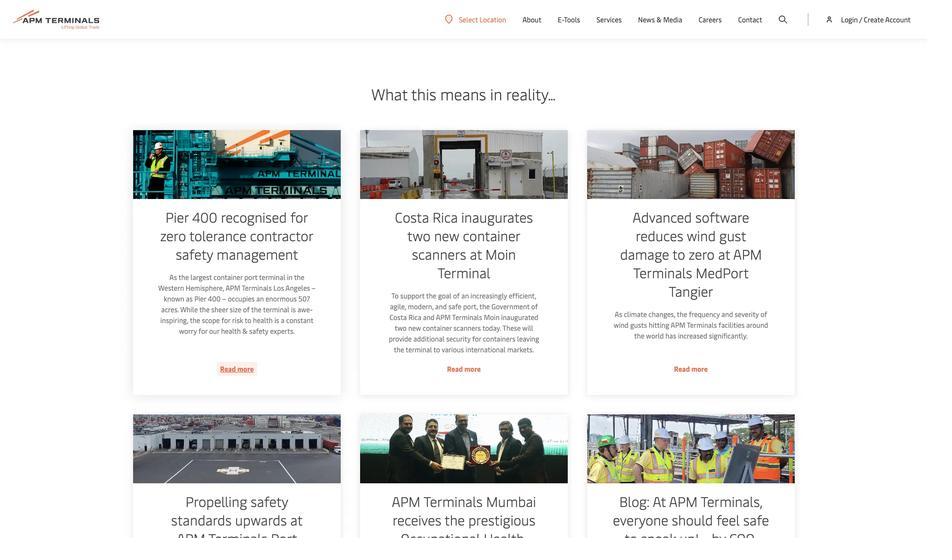 Task type: locate. For each thing, give the bounding box(es) containing it.
agile,
[[390, 302, 406, 311]]

terminals inside apm terminals mumbai receives the prestigious occupational healt
[[423, 492, 482, 511]]

0 vertical spatial container
[[463, 226, 520, 245]]

0 vertical spatial scanners
[[412, 245, 466, 263]]

– up "sheer"
[[222, 294, 226, 303]]

of down efficient, at right bottom
[[531, 302, 538, 311]]

1 read more from the left
[[220, 364, 253, 374]]

blog: at apm terminals, everyone should feel safe to speak up! - by co link
[[587, 415, 795, 538]]

of up around
[[760, 309, 767, 319]]

1 horizontal spatial in
[[490, 83, 502, 104]]

1 vertical spatial safe
[[743, 511, 769, 529]]

2 more from the left
[[464, 364, 481, 374]]

0 vertical spatial costa
[[395, 208, 429, 226]]

of inside as the largest container port terminal in the western hemisphere, apm terminals los angeles – known as pier 400 – occupies an enormous 507 acres. while the sheer size of the terminal is awe- inspiring, the scope for risk to health is a constant worry for our health & safety experts.
[[243, 305, 249, 314]]

0 vertical spatial safety
[[175, 245, 213, 263]]

port,
[[463, 302, 478, 311]]

1 horizontal spatial is
[[291, 305, 296, 314]]

1 horizontal spatial read more
[[447, 364, 481, 374]]

0 horizontal spatial is
[[274, 315, 279, 325]]

0 horizontal spatial an
[[256, 294, 264, 303]]

safe
[[448, 302, 461, 311], [743, 511, 769, 529]]

container inside as the largest container port terminal in the western hemisphere, apm terminals los angeles – known as pier 400 – occupies an enormous 507 acres. while the sheer size of the terminal is awe- inspiring, the scope for risk to health is a constant worry for our health & safety experts.
[[213, 272, 242, 282]]

of
[[453, 291, 459, 300], [531, 302, 538, 311], [243, 305, 249, 314], [760, 309, 767, 319]]

wind inside advanced software reduces wind gust damage to zero at apm terminals medport tangier
[[687, 226, 716, 245]]

1 horizontal spatial two
[[407, 226, 430, 245]]

at down software
[[718, 245, 730, 263]]

– right angeles
[[311, 283, 315, 293]]

2 horizontal spatial at
[[718, 245, 730, 263]]

standards
[[171, 511, 231, 529]]

acres.
[[161, 305, 178, 314]]

1 horizontal spatial as
[[615, 309, 622, 319]]

tools
[[564, 15, 580, 24]]

goal
[[438, 291, 451, 300]]

safety
[[175, 245, 213, 263], [249, 326, 268, 336], [250, 492, 288, 511]]

apm inside advanced software reduces wind gust damage to zero at apm terminals medport tangier
[[733, 245, 762, 263]]

in up angeles
[[287, 272, 292, 282]]

and
[[435, 302, 446, 311], [721, 309, 733, 319], [423, 312, 434, 322]]

terminals up occupational
[[423, 492, 482, 511]]

1 vertical spatial 400
[[208, 294, 220, 303]]

as left climate
[[615, 309, 622, 319]]

1 vertical spatial rica
[[408, 312, 421, 322]]

the up angeles
[[294, 272, 304, 282]]

terminals down propelling
[[208, 529, 267, 538]]

software
[[695, 208, 749, 226]]

scanners
[[412, 245, 466, 263], [453, 323, 481, 333]]

2 horizontal spatial and
[[721, 309, 733, 319]]

health
[[253, 315, 272, 325], [221, 326, 240, 336]]

2 vertical spatial safety
[[250, 492, 288, 511]]

is left the a
[[274, 315, 279, 325]]

as
[[186, 294, 192, 303]]

media
[[664, 15, 683, 24]]

3 more from the left
[[691, 364, 708, 374]]

scanners up the security
[[453, 323, 481, 333]]

as inside "as climate changes, the frequency and severity of wind gusts hitting apm terminals facilities around the world has increased significantly."
[[615, 309, 622, 319]]

news
[[638, 15, 655, 24]]

pier inside as the largest container port terminal in the western hemisphere, apm terminals los angeles – known as pier 400 – occupies an enormous 507 acres. while the sheer size of the terminal is awe- inspiring, the scope for risk to health is a constant worry for our health & safety experts.
[[194, 294, 206, 303]]

more
[[237, 364, 253, 374], [464, 364, 481, 374], [691, 364, 708, 374]]

400 inside as the largest container port terminal in the western hemisphere, apm terminals los angeles – known as pier 400 – occupies an enormous 507 acres. while the sheer size of the terminal is awe- inspiring, the scope for risk to health is a constant worry for our health & safety experts.
[[208, 294, 220, 303]]

safety inside as the largest container port terminal in the western hemisphere, apm terminals los angeles – known as pier 400 – occupies an enormous 507 acres. while the sheer size of the terminal is awe- inspiring, the scope for risk to health is a constant worry for our health & safety experts.
[[249, 326, 268, 336]]

and down goal
[[435, 302, 446, 311]]

terminals down frequency
[[687, 320, 717, 330]]

significantly.
[[709, 331, 748, 340]]

changes,
[[648, 309, 675, 319]]

1 horizontal spatial wind
[[687, 226, 716, 245]]

terminals down the port,
[[452, 312, 482, 322]]

1 horizontal spatial and
[[435, 302, 446, 311]]

the down occupies
[[251, 305, 261, 314]]

port
[[244, 272, 257, 282]]

1 vertical spatial new
[[408, 323, 421, 333]]

news & media button
[[638, 0, 683, 39]]

0 vertical spatial wind
[[687, 226, 716, 245]]

the right receives
[[444, 511, 465, 529]]

terminals down port
[[241, 283, 271, 293]]

apm inside blog: at apm terminals, everyone should feel safe to speak up! - by co
[[669, 492, 697, 511]]

3 read from the left
[[674, 364, 690, 374]]

& right news
[[657, 15, 662, 24]]

largest
[[190, 272, 212, 282]]

0 horizontal spatial zero
[[160, 226, 186, 245]]

1 read from the left
[[220, 364, 235, 374]]

0 vertical spatial health
[[253, 315, 272, 325]]

and up facilities
[[721, 309, 733, 319]]

for inside 'pier 400 recognised for zero tolerance contractor safety management'
[[290, 208, 308, 226]]

for inside to support the goal of an increasingly efficient, agile, modern, and safe port, the government of costa rica and apm terminals moin inaugurated two new container scanners today. these will provide additional security for containers leaving the terminal to various international markets.
[[472, 334, 481, 343]]

more for at
[[464, 364, 481, 374]]

1 vertical spatial as
[[615, 309, 622, 319]]

is
[[291, 305, 296, 314], [274, 315, 279, 325]]

wind left gusts
[[614, 320, 628, 330]]

damage
[[620, 245, 669, 263]]

img4151jpg image
[[360, 415, 568, 484]]

costa
[[395, 208, 429, 226], [389, 312, 407, 322]]

select location button
[[445, 14, 506, 24]]

blog:
[[619, 492, 649, 511]]

speak
[[641, 529, 676, 538]]

scanners inside to support the goal of an increasingly efficient, agile, modern, and safe port, the government of costa rica and apm terminals moin inaugurated two new container scanners today. these will provide additional security for containers leaving the terminal to various international markets.
[[453, 323, 481, 333]]

400 inside 'pier 400 recognised for zero tolerance contractor safety management'
[[192, 208, 217, 226]]

0 horizontal spatial and
[[423, 312, 434, 322]]

–
[[311, 283, 315, 293], [222, 294, 226, 303]]

1 vertical spatial wind
[[614, 320, 628, 330]]

the up scope at the left bottom of the page
[[199, 305, 209, 314]]

efficient,
[[508, 291, 536, 300]]

0 horizontal spatial two
[[394, 323, 406, 333]]

inaugurated
[[501, 312, 538, 322]]

to right risk
[[244, 315, 251, 325]]

at down inaugurates
[[470, 245, 482, 263]]

la-our team image
[[133, 130, 340, 199]]

terminal
[[437, 263, 490, 282]]

230116 pe helipad 1 image
[[133, 415, 340, 484]]

wind inside "as climate changes, the frequency and severity of wind gusts hitting apm terminals facilities around the world has increased significantly."
[[614, 320, 628, 330]]

zero
[[160, 226, 186, 245], [689, 245, 714, 263]]

1 vertical spatial scanners
[[453, 323, 481, 333]]

terminal
[[259, 272, 285, 282], [263, 305, 289, 314], [405, 345, 432, 354]]

to inside blog: at apm terminals, everyone should feel safe to speak up! - by co
[[624, 529, 637, 538]]

1 vertical spatial –
[[222, 294, 226, 303]]

0 horizontal spatial wind
[[614, 320, 628, 330]]

to left speak
[[624, 529, 637, 538]]

login / create account
[[841, 15, 911, 24]]

services button
[[597, 0, 622, 39]]

to
[[391, 291, 398, 300]]

0 vertical spatial in
[[490, 83, 502, 104]]

0 vertical spatial two
[[407, 226, 430, 245]]

&
[[657, 15, 662, 24], [242, 326, 247, 336]]

moin down inaugurates
[[485, 245, 516, 263]]

safety inside propelling safety standards upwards at apm terminals po
[[250, 492, 288, 511]]

0 vertical spatial as
[[169, 272, 177, 282]]

while
[[180, 305, 197, 314]]

0 horizontal spatial more
[[237, 364, 253, 374]]

0 horizontal spatial in
[[287, 272, 292, 282]]

to down additional
[[433, 345, 440, 354]]

1 vertical spatial container
[[213, 272, 242, 282]]

apm terminals mumbai receives the prestigious occupational healt link
[[360, 415, 568, 538]]

pier 400 recognised for zero tolerance contractor safety management
[[160, 208, 313, 263]]

wind
[[687, 226, 716, 245], [614, 320, 628, 330]]

terminal down additional
[[405, 345, 432, 354]]

safe inside to support the goal of an increasingly efficient, agile, modern, and safe port, the government of costa rica and apm terminals moin inaugurated two new container scanners today. these will provide additional security for containers leaving the terminal to various international markets.
[[448, 302, 461, 311]]

new up terminal
[[434, 226, 459, 245]]

of right size
[[243, 305, 249, 314]]

an up the port,
[[461, 291, 469, 300]]

0 vertical spatial 400
[[192, 208, 217, 226]]

the inside apm terminals mumbai receives the prestigious occupational healt
[[444, 511, 465, 529]]

0 horizontal spatial container
[[213, 272, 242, 282]]

world
[[646, 331, 664, 340]]

more for zero
[[691, 364, 708, 374]]

1 horizontal spatial pier
[[194, 294, 206, 303]]

wind left gust
[[687, 226, 716, 245]]

2 vertical spatial container
[[422, 323, 452, 333]]

1 vertical spatial two
[[394, 323, 406, 333]]

terminals inside as the largest container port terminal in the western hemisphere, apm terminals los angeles – known as pier 400 – occupies an enormous 507 acres. while the sheer size of the terminal is awe- inspiring, the scope for risk to health is a constant worry for our health & safety experts.
[[241, 283, 271, 293]]

0 vertical spatial rica
[[432, 208, 457, 226]]

container inside to support the goal of an increasingly efficient, agile, modern, and safe port, the government of costa rica and apm terminals moin inaugurated two new container scanners today. these will provide additional security for containers leaving the terminal to various international markets.
[[422, 323, 452, 333]]

moin up today.
[[484, 312, 499, 322]]

1 horizontal spatial an
[[461, 291, 469, 300]]

support
[[400, 291, 424, 300]]

1 vertical spatial health
[[221, 326, 240, 336]]

to right damage
[[672, 245, 685, 263]]

& down risk
[[242, 326, 247, 336]]

at inside advanced software reduces wind gust damage to zero at apm terminals medport tangier
[[718, 245, 730, 263]]

scanners inside costa rica inaugurates two new container scanners at moin terminal
[[412, 245, 466, 263]]

an right occupies
[[256, 294, 264, 303]]

select location
[[459, 14, 506, 24]]

2 vertical spatial terminal
[[405, 345, 432, 354]]

in right the 'means'
[[490, 83, 502, 104]]

severity
[[735, 309, 759, 319]]

increased
[[678, 331, 707, 340]]

1 horizontal spatial safe
[[743, 511, 769, 529]]

1 horizontal spatial &
[[657, 15, 662, 24]]

0 vertical spatial pier
[[165, 208, 188, 226]]

2 horizontal spatial read
[[674, 364, 690, 374]]

0 vertical spatial moin
[[485, 245, 516, 263]]

as inside as the largest container port terminal in the western hemisphere, apm terminals los angeles – known as pier 400 – occupies an enormous 507 acres. while the sheer size of the terminal is awe- inspiring, the scope for risk to health is a constant worry for our health & safety experts.
[[169, 272, 177, 282]]

terminals inside advanced software reduces wind gust damage to zero at apm terminals medport tangier
[[633, 263, 692, 282]]

0 horizontal spatial &
[[242, 326, 247, 336]]

0 horizontal spatial at
[[290, 511, 302, 529]]

create
[[864, 15, 884, 24]]

0 vertical spatial new
[[434, 226, 459, 245]]

terminal inside to support the goal of an increasingly efficient, agile, modern, and safe port, the government of costa rica and apm terminals moin inaugurated two new container scanners today. these will provide additional security for containers leaving the terminal to various international markets.
[[405, 345, 432, 354]]

new
[[434, 226, 459, 245], [408, 323, 421, 333]]

government
[[491, 302, 529, 311]]

what this means in reality…
[[371, 83, 556, 104]]

read more
[[220, 364, 253, 374], [447, 364, 481, 374], [674, 364, 708, 374]]

1 horizontal spatial container
[[422, 323, 452, 333]]

moin inside to support the goal of an increasingly efficient, agile, modern, and safe port, the government of costa rica and apm terminals moin inaugurated two new container scanners today. these will provide additional security for containers leaving the terminal to various international markets.
[[484, 312, 499, 322]]

1 more from the left
[[237, 364, 253, 374]]

enormous
[[265, 294, 296, 303]]

1 horizontal spatial read
[[447, 364, 463, 374]]

safe down goal
[[448, 302, 461, 311]]

400
[[192, 208, 217, 226], [208, 294, 220, 303]]

for
[[290, 208, 308, 226], [221, 315, 230, 325], [198, 326, 207, 336], [472, 334, 481, 343]]

2 horizontal spatial read more
[[674, 364, 708, 374]]

read for safety
[[220, 364, 235, 374]]

terminal up los
[[259, 272, 285, 282]]

1 vertical spatial pier
[[194, 294, 206, 303]]

2 read from the left
[[447, 364, 463, 374]]

1 vertical spatial safety
[[249, 326, 268, 336]]

and down modern,
[[423, 312, 434, 322]]

0 horizontal spatial rica
[[408, 312, 421, 322]]

0 horizontal spatial new
[[408, 323, 421, 333]]

0 horizontal spatial as
[[169, 272, 177, 282]]

will
[[522, 323, 533, 333]]

1 horizontal spatial –
[[311, 283, 315, 293]]

terminal down enormous
[[263, 305, 289, 314]]

safe right "feel"
[[743, 511, 769, 529]]

a
[[281, 315, 284, 325]]

read for zero
[[674, 364, 690, 374]]

feel
[[716, 511, 740, 529]]

1 horizontal spatial zero
[[689, 245, 714, 263]]

0 horizontal spatial –
[[222, 294, 226, 303]]

means
[[440, 83, 486, 104]]

terminals down reduces
[[633, 263, 692, 282]]

moin inside costa rica inaugurates two new container scanners at moin terminal
[[485, 245, 516, 263]]

moin
[[485, 245, 516, 263], [484, 312, 499, 322]]

& inside dropdown button
[[657, 15, 662, 24]]

health down risk
[[221, 326, 240, 336]]

inaugurates
[[461, 208, 533, 226]]

0 vertical spatial &
[[657, 15, 662, 24]]

news & media
[[638, 15, 683, 24]]

0 horizontal spatial read more
[[220, 364, 253, 374]]

at inside costa rica inaugurates two new container scanners at moin terminal
[[470, 245, 482, 263]]

0 vertical spatial safe
[[448, 302, 461, 311]]

1 vertical spatial &
[[242, 326, 247, 336]]

1 horizontal spatial more
[[464, 364, 481, 374]]

1 horizontal spatial rica
[[432, 208, 457, 226]]

known
[[163, 294, 184, 303]]

health left the a
[[253, 315, 272, 325]]

is left awe-
[[291, 305, 296, 314]]

2 horizontal spatial container
[[463, 226, 520, 245]]

2 read more from the left
[[447, 364, 481, 374]]

new up additional
[[408, 323, 421, 333]]

costa rica inaugurates two new container scanners at moin terminal
[[395, 208, 533, 282]]

1 horizontal spatial at
[[470, 245, 482, 263]]

hitting
[[649, 320, 669, 330]]

1 vertical spatial in
[[287, 272, 292, 282]]

contact button
[[738, 0, 763, 39]]

pier inside 'pier 400 recognised for zero tolerance contractor safety management'
[[165, 208, 188, 226]]

markets.
[[507, 345, 534, 354]]

0 horizontal spatial read
[[220, 364, 235, 374]]

the
[[178, 272, 188, 282], [294, 272, 304, 282], [426, 291, 436, 300], [479, 302, 490, 311], [199, 305, 209, 314], [251, 305, 261, 314], [677, 309, 687, 319], [190, 315, 200, 325], [634, 331, 644, 340], [394, 345, 404, 354], [444, 511, 465, 529]]

scanners up goal
[[412, 245, 466, 263]]

0 horizontal spatial safe
[[448, 302, 461, 311]]

as up western
[[169, 272, 177, 282]]

read more for at
[[447, 364, 481, 374]]

2 horizontal spatial more
[[691, 364, 708, 374]]

0 horizontal spatial pier
[[165, 208, 188, 226]]

1 horizontal spatial new
[[434, 226, 459, 245]]

read
[[220, 364, 235, 374], [447, 364, 463, 374], [674, 364, 690, 374]]

1 vertical spatial costa
[[389, 312, 407, 322]]

3 read more from the left
[[674, 364, 708, 374]]

receives
[[392, 511, 441, 529]]

1 vertical spatial moin
[[484, 312, 499, 322]]

at right upwards
[[290, 511, 302, 529]]



Task type: describe. For each thing, give the bounding box(es) containing it.
modern,
[[408, 302, 433, 311]]

terminals inside to support the goal of an increasingly efficient, agile, modern, and safe port, the government of costa rica and apm terminals moin inaugurated two new container scanners today. these will provide additional security for containers leaving the terminal to various international markets.
[[452, 312, 482, 322]]

the right changes,
[[677, 309, 687, 319]]

contractor
[[250, 226, 313, 245]]

additional
[[413, 334, 444, 343]]

apm terminals mumbai receives the prestigious occupational healt
[[389, 492, 539, 538]]

at inside propelling safety standards upwards at apm terminals po
[[290, 511, 302, 529]]

scope
[[202, 315, 219, 325]]

gemba safety walk keith svendsen image
[[587, 415, 795, 484]]

1 vertical spatial terminal
[[263, 305, 289, 314]]

today.
[[482, 323, 501, 333]]

the down increasingly
[[479, 302, 490, 311]]

of inside "as climate changes, the frequency and severity of wind gusts hitting apm terminals facilities around the world has increased significantly."
[[760, 309, 767, 319]]

the left goal
[[426, 291, 436, 300]]

experts.
[[270, 326, 294, 336]]

scanner moin 2023 image
[[360, 130, 568, 199]]

0 vertical spatial –
[[311, 283, 315, 293]]

-
[[702, 529, 708, 538]]

los
[[273, 283, 284, 293]]

apm inside "as climate changes, the frequency and severity of wind gusts hitting apm terminals facilities around the world has increased significantly."
[[671, 320, 685, 330]]

reduces
[[636, 226, 683, 245]]

zero inside advanced software reduces wind gust damage to zero at apm terminals medport tangier
[[689, 245, 714, 263]]

provide
[[388, 334, 411, 343]]

1 vertical spatial is
[[274, 315, 279, 325]]

constant
[[286, 315, 313, 325]]

/
[[860, 15, 862, 24]]

terminals,
[[701, 492, 762, 511]]

inspiring,
[[160, 315, 188, 325]]

costa inside to support the goal of an increasingly efficient, agile, modern, and safe port, the government of costa rica and apm terminals moin inaugurated two new container scanners today. these will provide additional security for containers leaving the terminal to various international markets.
[[389, 312, 407, 322]]

e-tools
[[558, 15, 580, 24]]

rica inside costa rica inaugurates two new container scanners at moin terminal
[[432, 208, 457, 226]]

propelling safety standards upwards at apm terminals po link
[[133, 415, 340, 538]]

terminals inside propelling safety standards upwards at apm terminals po
[[208, 529, 267, 538]]

in inside as the largest container port terminal in the western hemisphere, apm terminals los angeles – known as pier 400 – occupies an enormous 507 acres. while the sheer size of the terminal is awe- inspiring, the scope for risk to health is a constant worry for our health & safety experts.
[[287, 272, 292, 282]]

these
[[502, 323, 521, 333]]

login
[[841, 15, 858, 24]]

occupies
[[228, 294, 254, 303]]

facilities
[[718, 320, 744, 330]]

location
[[480, 14, 506, 24]]

recognised
[[220, 208, 287, 226]]

worry
[[179, 326, 196, 336]]

reality…
[[506, 83, 556, 104]]

220902 wind resilance tool image
[[587, 130, 795, 199]]

the down provide
[[394, 345, 404, 354]]

read more for zero
[[674, 364, 708, 374]]

costa inside costa rica inaugurates two new container scanners at moin terminal
[[395, 208, 429, 226]]

apm inside propelling safety standards upwards at apm terminals po
[[176, 529, 205, 538]]

e-tools button
[[558, 0, 580, 39]]

to inside as the largest container port terminal in the western hemisphere, apm terminals los angeles – known as pier 400 – occupies an enormous 507 acres. while the sheer size of the terminal is awe- inspiring, the scope for risk to health is a constant worry for our health & safety experts.
[[244, 315, 251, 325]]

safety inside 'pier 400 recognised for zero tolerance contractor safety management'
[[175, 245, 213, 263]]

awe-
[[297, 305, 312, 314]]

gusts
[[630, 320, 647, 330]]

more for safety
[[237, 364, 253, 374]]

about
[[523, 15, 542, 24]]

what
[[371, 83, 408, 104]]

our
[[209, 326, 219, 336]]

climate
[[624, 309, 647, 319]]

medport
[[696, 263, 749, 282]]

as for pier 400 recognised for zero tolerance contractor safety management
[[169, 272, 177, 282]]

and inside "as climate changes, the frequency and severity of wind gusts hitting apm terminals facilities around the world has increased significantly."
[[721, 309, 733, 319]]

various
[[441, 345, 464, 354]]

sheer
[[211, 305, 228, 314]]

frequency
[[689, 309, 720, 319]]

safe inside blog: at apm terminals, everyone should feel safe to speak up! - by co
[[743, 511, 769, 529]]

two inside costa rica inaugurates two new container scanners at moin terminal
[[407, 226, 430, 245]]

international
[[465, 345, 505, 354]]

new inside to support the goal of an increasingly efficient, agile, modern, and safe port, the government of costa rica and apm terminals moin inaugurated two new container scanners today. these will provide additional security for containers leaving the terminal to various international markets.
[[408, 323, 421, 333]]

new inside costa rica inaugurates two new container scanners at moin terminal
[[434, 226, 459, 245]]

about button
[[523, 0, 542, 39]]

this
[[411, 83, 437, 104]]

tangier
[[669, 282, 713, 300]]

to support the goal of an increasingly efficient, agile, modern, and safe port, the government of costa rica and apm terminals moin inaugurated two new container scanners today. these will provide additional security for containers leaving the terminal to various international markets.
[[388, 291, 539, 354]]

services
[[597, 15, 622, 24]]

prestigious
[[468, 511, 535, 529]]

login / create account link
[[825, 0, 911, 39]]

advanced software reduces wind gust damage to zero at apm terminals medport tangier
[[620, 208, 762, 300]]

the down while at the bottom left of page
[[190, 315, 200, 325]]

security
[[446, 334, 470, 343]]

terminals inside "as climate changes, the frequency and severity of wind gusts hitting apm terminals facilities around the world has increased significantly."
[[687, 320, 717, 330]]

0 horizontal spatial health
[[221, 326, 240, 336]]

western
[[158, 283, 184, 293]]

select
[[459, 14, 478, 24]]

rica inside to support the goal of an increasingly efficient, agile, modern, and safe port, the government of costa rica and apm terminals moin inaugurated two new container scanners today. these will provide additional security for containers leaving the terminal to various international markets.
[[408, 312, 421, 322]]

propelling safety standards upwards at apm terminals po
[[171, 492, 302, 538]]

up!
[[679, 529, 699, 538]]

read more for safety
[[220, 364, 253, 374]]

apm inside as the largest container port terminal in the western hemisphere, apm terminals los angeles – known as pier 400 – occupies an enormous 507 acres. while the sheer size of the terminal is awe- inspiring, the scope for risk to health is a constant worry for our health & safety experts.
[[225, 283, 240, 293]]

read for at
[[447, 364, 463, 374]]

container inside costa rica inaugurates two new container scanners at moin terminal
[[463, 226, 520, 245]]

everyone
[[613, 511, 668, 529]]

leaving
[[517, 334, 539, 343]]

apm inside to support the goal of an increasingly efficient, agile, modern, and safe port, the government of costa rica and apm terminals moin inaugurated two new container scanners today. these will provide additional security for containers leaving the terminal to various international markets.
[[436, 312, 450, 322]]

contact
[[738, 15, 763, 24]]

the down gusts
[[634, 331, 644, 340]]

the up western
[[178, 272, 188, 282]]

tolerance
[[189, 226, 246, 245]]

as for advanced software reduces wind gust damage to zero at apm terminals medport tangier
[[615, 309, 622, 319]]

to inside to support the goal of an increasingly efficient, agile, modern, and safe port, the government of costa rica and apm terminals moin inaugurated two new container scanners today. these will provide additional security for containers leaving the terminal to various international markets.
[[433, 345, 440, 354]]

containers
[[483, 334, 515, 343]]

of right goal
[[453, 291, 459, 300]]

two inside to support the goal of an increasingly efficient, agile, modern, and safe port, the government of costa rica and apm terminals moin inaugurated two new container scanners today. these will provide additional security for containers leaving the terminal to various international markets.
[[394, 323, 406, 333]]

e-
[[558, 15, 564, 24]]

by
[[711, 529, 726, 538]]

507
[[298, 294, 310, 303]]

to inside advanced software reduces wind gust damage to zero at apm terminals medport tangier
[[672, 245, 685, 263]]

risk
[[232, 315, 243, 325]]

1 horizontal spatial health
[[253, 315, 272, 325]]

around
[[746, 320, 768, 330]]

increasingly
[[470, 291, 507, 300]]

0 vertical spatial terminal
[[259, 272, 285, 282]]

an inside as the largest container port terminal in the western hemisphere, apm terminals los angeles – known as pier 400 – occupies an enormous 507 acres. while the sheer size of the terminal is awe- inspiring, the scope for risk to health is a constant worry for our health & safety experts.
[[256, 294, 264, 303]]

should
[[672, 511, 713, 529]]

occupational
[[400, 529, 480, 538]]

blog: at apm terminals, everyone should feel safe to speak up! - by co
[[613, 492, 769, 538]]

& inside as the largest container port terminal in the western hemisphere, apm terminals los angeles – known as pier 400 – occupies an enormous 507 acres. while the sheer size of the terminal is awe- inspiring, the scope for risk to health is a constant worry for our health & safety experts.
[[242, 326, 247, 336]]

zero inside 'pier 400 recognised for zero tolerance contractor safety management'
[[160, 226, 186, 245]]

0 vertical spatial is
[[291, 305, 296, 314]]

has
[[665, 331, 676, 340]]

apm inside apm terminals mumbai receives the prestigious occupational healt
[[392, 492, 420, 511]]

an inside to support the goal of an increasingly efficient, agile, modern, and safe port, the government of costa rica and apm terminals moin inaugurated two new container scanners today. these will provide additional security for containers leaving the terminal to various international markets.
[[461, 291, 469, 300]]



Task type: vqa. For each thing, say whether or not it's contained in the screenshot.
Advanced
yes



